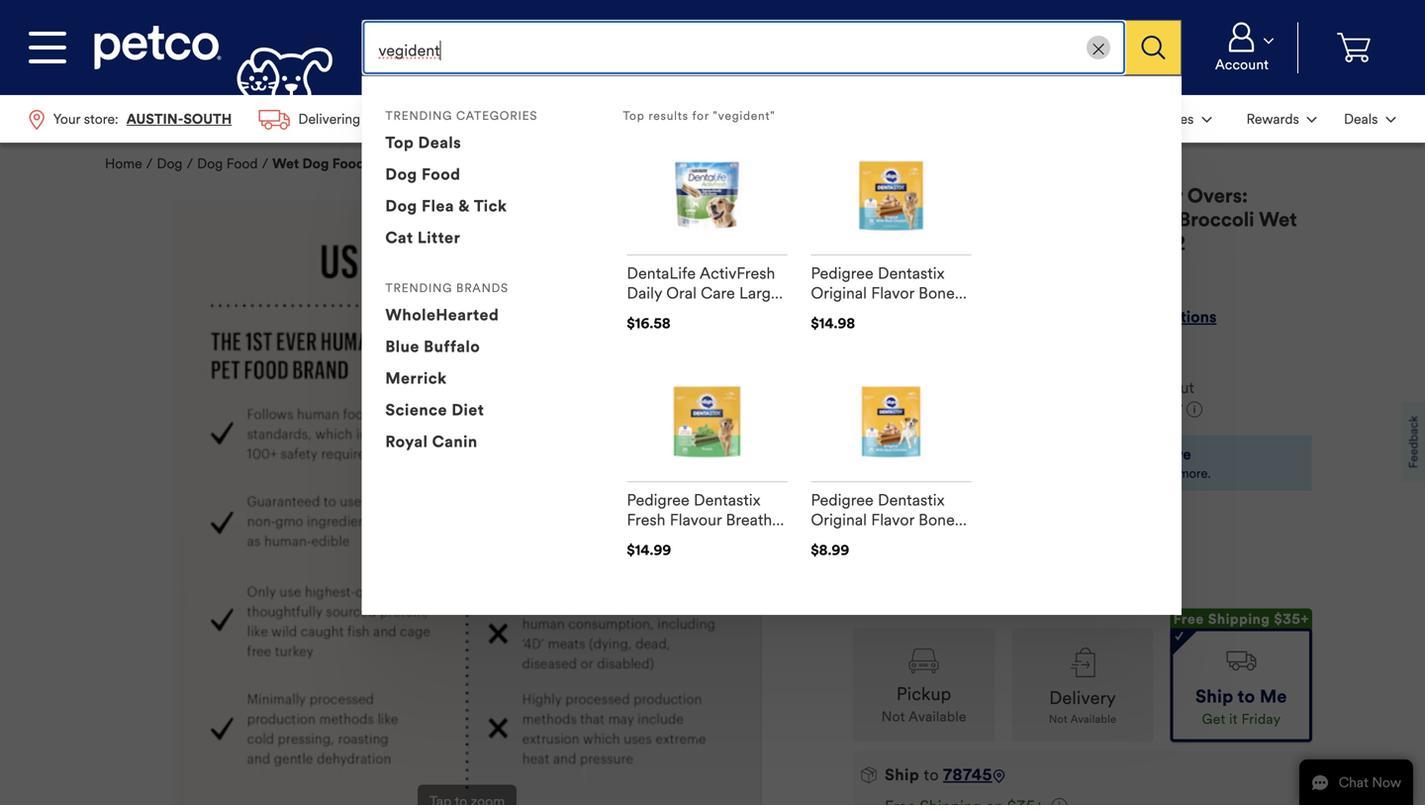 Task type: describe. For each thing, give the bounding box(es) containing it.
2 carat down icon 13 button from the left
[[1228, 97, 1329, 141]]

science
[[386, 400, 448, 420]]

pickup
[[897, 683, 952, 705]]

get text from wcs image
[[1187, 401, 1203, 417]]

trending for wholehearted
[[386, 281, 453, 296]]

answered
[[1064, 307, 1139, 327]]

blue buffalo
[[386, 337, 481, 356]]

your
[[996, 398, 1029, 418]]

for
[[693, 108, 710, 123]]

premier
[[1071, 445, 1125, 463]]

dog flea & tick link
[[386, 196, 507, 216]]

select in checkout
[[1062, 378, 1195, 398]]

pour
[[1141, 184, 1183, 208]]

0 horizontal spatial 5.5
[[949, 507, 973, 527]]

nutrition
[[1103, 465, 1151, 481]]

royal canin link
[[386, 432, 478, 452]]

not for pickup
[[882, 708, 906, 725]]

35% off your first repeat delivery
[[936, 398, 1183, 418]]

me
[[1261, 686, 1288, 708]]

litter
[[418, 228, 461, 248]]

Search search field
[[362, 20, 1127, 75]]

kitchen for the honest kitchen superfood pour overs: chicken stew with spinach, kale & broccoli wet dog food topper, 5.5 oz., case of 12
[[963, 184, 1035, 208]]

2 list from the left
[[1129, 95, 1410, 143]]

3 / from the left
[[262, 155, 268, 173]]

delivery-method-Pickup-Not Available radio
[[854, 628, 996, 742]]

available for delivery
[[1071, 713, 1117, 726]]

cat
[[386, 228, 414, 248]]

to for me
[[1238, 686, 1256, 708]]

questions
[[1143, 307, 1217, 327]]

merrick link
[[386, 368, 447, 388]]

the honest kitchen superfood pour overs: chicken stew with spinach, kale & broccoli wet dog food topper, 5.5 oz., case of 12 - carousel image #5 image
[[152, 200, 782, 805]]

the honest kitchen
[[854, 272, 998, 291]]

12 inside the honest kitchen superfood pour overs: chicken stew with spinach, kale & broccoli wet dog food topper, 5.5 oz., case of 12
[[1166, 231, 1186, 256]]

tick
[[474, 196, 507, 216]]

$35+
[[1275, 611, 1310, 628]]

repeat delivery logo image
[[920, 377, 1058, 395]]

food left dog food
[[332, 155, 365, 173]]

& inside the honest kitchen superfood pour overs: chicken stew with spinach, kale & broccoli wet dog food topper, 5.5 oz., case of 12
[[1161, 208, 1174, 232]]

ship for me
[[1196, 686, 1234, 708]]

option group containing pickup
[[854, 609, 1313, 742]]

in
[[1110, 378, 1123, 398]]

with
[[986, 208, 1026, 232]]

vital care premier exclusive members save on nutrition and more.
[[999, 445, 1212, 481]]

top for top deals
[[386, 133, 414, 152]]

friday
[[1242, 711, 1282, 728]]

broccoli
[[1179, 208, 1255, 232]]

pickup not available
[[882, 683, 967, 725]]

it
[[1230, 711, 1238, 728]]

kitchen for the honest kitchen
[[941, 272, 998, 291]]

checkout
[[1127, 378, 1195, 398]]

variation-12 X 5.5 OZ radio
[[946, 543, 1033, 579]]

top for top results for "vegident"
[[623, 108, 645, 123]]

home / dog / dog food / wet dog food
[[105, 155, 365, 173]]

wet dog food link
[[272, 155, 365, 173]]

78745
[[944, 765, 993, 785]]

diet
[[452, 400, 485, 420]]

save
[[1057, 465, 1082, 481]]

close icon 13 button
[[1087, 36, 1111, 59]]

brands
[[457, 281, 509, 296]]

answered questions
[[1064, 307, 1217, 327]]

select
[[1062, 378, 1106, 398]]

weight
[[854, 507, 907, 527]]

1 horizontal spatial dog food link
[[386, 164, 461, 184]]

$24.61
[[854, 376, 916, 400]]

more.
[[1179, 465, 1212, 481]]

78745 button
[[944, 765, 993, 785]]

answered questions link
[[1064, 307, 1217, 327]]

delivery inside delivery not available
[[1050, 687, 1117, 709]]

top results for "vegident"
[[623, 108, 776, 123]]

ship to me get it friday
[[1196, 686, 1288, 728]]

carat down icon 13 button
[[1195, 22, 1290, 73]]

flea
[[422, 196, 455, 216]]

topper,
[[947, 231, 1017, 256]]

dog link
[[157, 155, 183, 173]]

delivery-method-Ship to Me-Get it Friday radio
[[1171, 628, 1313, 742]]

exclusive
[[1128, 445, 1192, 463]]

royal canin
[[386, 432, 478, 452]]

icon pickup store image
[[910, 649, 939, 673]]

off
[[973, 398, 993, 418]]

science diet
[[386, 400, 485, 420]]

deals
[[418, 133, 462, 152]]

ship for 78745
[[885, 765, 920, 785]]

royal
[[386, 432, 428, 452]]

vital
[[999, 445, 1031, 463]]

results
[[649, 108, 689, 123]]

spinach,
[[1031, 208, 1111, 232]]

case
[[1092, 231, 1139, 256]]

wholehearted link
[[386, 305, 499, 325]]

top deals
[[386, 133, 462, 152]]

honest for the honest kitchen superfood pour overs: chicken stew with spinach, kale & broccoli wet dog food topper, 5.5 oz., case of 12
[[893, 184, 958, 208]]

x
[[935, 507, 945, 527]]

trending categories
[[386, 108, 538, 123]]

categories
[[457, 108, 538, 123]]



Task type: vqa. For each thing, say whether or not it's contained in the screenshot.
OWN to the right
no



Task type: locate. For each thing, give the bounding box(es) containing it.
delivery-method-Delivery-Not Available radio
[[1012, 628, 1154, 742]]

0 vertical spatial the
[[854, 184, 888, 208]]

0 vertical spatial to
[[1238, 686, 1256, 708]]

food up the honest kitchen link
[[896, 231, 943, 256]]

0 horizontal spatial dog food link
[[197, 155, 258, 173]]

care
[[1034, 445, 1067, 463]]

icon check success 4 image
[[1176, 631, 1185, 641]]

first
[[1033, 398, 1063, 418]]

free shipping on $35+ image
[[1052, 798, 1068, 805]]

1 the from the top
[[854, 184, 888, 208]]

0 horizontal spatial /
[[146, 155, 153, 173]]

top up dog food
[[386, 133, 414, 152]]

1 vertical spatial kitchen
[[941, 272, 998, 291]]

honest for the honest kitchen
[[885, 272, 937, 291]]

top
[[623, 108, 645, 123], [386, 133, 414, 152]]

to left 78745 button
[[924, 765, 940, 785]]

0 horizontal spatial icon info 2 button
[[1052, 796, 1068, 805]]

oz.,
[[1055, 231, 1088, 256]]

option group
[[854, 609, 1313, 742]]

:
[[907, 507, 912, 527]]

not down pickup at right
[[882, 708, 906, 725]]

kitchen inside the honest kitchen superfood pour overs: chicken stew with spinach, kale & broccoli wet dog food topper, 5.5 oz., case of 12
[[963, 184, 1035, 208]]

food down deals
[[422, 164, 461, 184]]

0 vertical spatial trending
[[386, 108, 453, 123]]

1 horizontal spatial 5.5
[[1021, 231, 1051, 256]]

the
[[854, 184, 888, 208], [854, 272, 881, 291]]

1 horizontal spatial top
[[623, 108, 645, 123]]

0 horizontal spatial ship
[[885, 765, 920, 785]]

1 vertical spatial to
[[924, 765, 940, 785]]

12 right :
[[916, 507, 932, 527]]

1 horizontal spatial available
[[1071, 713, 1117, 726]]

1 horizontal spatial list
[[1129, 95, 1410, 143]]

12 right 'of'
[[1166, 231, 1186, 256]]

home
[[105, 155, 142, 173]]

list
[[16, 95, 442, 143], [1129, 95, 1410, 143]]

0 vertical spatial icon info 2 button
[[1187, 400, 1203, 420]]

list up home / dog / dog food / wet dog food
[[16, 95, 442, 143]]

the honest kitchen superfood pour overs: chicken stew with spinach, kale & broccoli wet dog food topper, 5.5 oz., case of 12
[[854, 184, 1298, 256]]

2 trending from the top
[[386, 281, 453, 296]]

not
[[882, 708, 906, 725], [1049, 713, 1068, 726]]

overs:
[[1188, 184, 1249, 208]]

dog food link right dog link
[[197, 155, 258, 173]]

carat down icon 13 image for second carat down icon 13 dropdown button from the right
[[1308, 117, 1318, 123]]

/
[[146, 155, 153, 173], [187, 155, 193, 173], [262, 155, 268, 173]]

0 vertical spatial delivery
[[1122, 398, 1183, 418]]

blue buffalo link
[[386, 337, 481, 356]]

35%
[[936, 398, 969, 418]]

1 horizontal spatial not
[[1049, 713, 1068, 726]]

0 horizontal spatial list
[[16, 95, 442, 143]]

carat down icon 13 image
[[1264, 38, 1274, 44], [1202, 117, 1212, 123], [1308, 117, 1318, 123], [1387, 117, 1397, 123]]

/ left dog link
[[146, 155, 153, 173]]

1 / from the left
[[146, 155, 153, 173]]

the left stew
[[854, 184, 888, 208]]

dog food link
[[197, 155, 258, 173], [386, 164, 461, 184]]

0 vertical spatial wet
[[272, 155, 299, 173]]

wet
[[272, 155, 299, 173], [1260, 208, 1298, 232]]

of
[[1143, 231, 1162, 256]]

list down carat down icon 13 popup button
[[1129, 95, 1410, 143]]

2 horizontal spatial carat down icon 13 button
[[1333, 97, 1408, 141]]

canin
[[432, 432, 478, 452]]

the for the honest kitchen superfood pour overs: chicken stew with spinach, kale & broccoli wet dog food topper, 5.5 oz., case of 12
[[854, 184, 888, 208]]

the down chicken
[[854, 272, 881, 291]]

1 trending from the top
[[386, 108, 453, 123]]

1 vertical spatial honest
[[885, 272, 937, 291]]

1 horizontal spatial wet
[[1260, 208, 1298, 232]]

not for delivery
[[1049, 713, 1068, 726]]

free
[[1174, 611, 1205, 628]]

available
[[909, 708, 967, 725], [1071, 713, 1117, 726]]

free shipping $35+
[[1174, 611, 1310, 628]]

the inside the honest kitchen superfood pour overs: chicken stew with spinach, kale & broccoli wet dog food topper, 5.5 oz., case of 12
[[854, 184, 888, 208]]

2 / from the left
[[187, 155, 193, 173]]

home link
[[105, 155, 142, 173]]

to inside ship to me get it friday
[[1238, 686, 1256, 708]]

1 horizontal spatial icon info 2 button
[[1187, 400, 1203, 420]]

1 vertical spatial 12
[[916, 507, 932, 527]]

available inside delivery not available
[[1071, 713, 1117, 726]]

0 vertical spatial ship
[[1196, 686, 1234, 708]]

honest up topper,
[[893, 184, 958, 208]]

ship to 78745
[[885, 765, 993, 785]]

trending up top deals
[[386, 108, 453, 123]]

0 vertical spatial 12
[[1166, 231, 1186, 256]]

wet inside the honest kitchen superfood pour overs: chicken stew with spinach, kale & broccoli wet dog food topper, 5.5 oz., case of 12
[[1260, 208, 1298, 232]]

honest inside the honest kitchen superfood pour overs: chicken stew with spinach, kale & broccoli wet dog food topper, 5.5 oz., case of 12
[[893, 184, 958, 208]]

0 horizontal spatial wet
[[272, 155, 299, 173]]

kitchen down topper,
[[941, 272, 998, 291]]

on
[[1086, 465, 1100, 481]]

1 vertical spatial delivery
[[1050, 687, 1117, 709]]

2 horizontal spatial /
[[262, 155, 268, 173]]

5.5 inside the honest kitchen superfood pour overs: chicken stew with spinach, kale & broccoli wet dog food topper, 5.5 oz., case of 12
[[1021, 231, 1051, 256]]

weight : 12 x 5.5 oz
[[854, 507, 999, 527]]

0 vertical spatial top
[[623, 108, 645, 123]]

kale
[[1115, 208, 1156, 232]]

trending
[[386, 108, 453, 123], [386, 281, 453, 296]]

oz
[[976, 507, 999, 527]]

dog food link down top deals link
[[386, 164, 461, 184]]

carat down icon 13 image for 3rd carat down icon 13 dropdown button
[[1387, 117, 1397, 123]]

ship up get on the right bottom of the page
[[1196, 686, 1234, 708]]

/ left wet dog food link
[[262, 155, 268, 173]]

members
[[999, 465, 1053, 481]]

and
[[1154, 465, 1176, 481]]

1 vertical spatial top
[[386, 133, 414, 152]]

dog inside the honest kitchen superfood pour overs: chicken stew with spinach, kale & broccoli wet dog food topper, 5.5 oz., case of 12
[[854, 231, 892, 256]]

delivery not available
[[1049, 687, 1117, 726]]

carat down icon 13 image for third carat down icon 13 dropdown button from right
[[1202, 117, 1212, 123]]

icon info 2 button
[[1187, 400, 1203, 420], [1052, 796, 1068, 805]]

& right kale
[[1161, 208, 1174, 232]]

chicken
[[854, 208, 929, 232]]

1 horizontal spatial &
[[1161, 208, 1174, 232]]

1 horizontal spatial 12
[[1166, 231, 1186, 256]]

carat down icon 13 button
[[1131, 97, 1224, 141], [1228, 97, 1329, 141], [1333, 97, 1408, 141]]

food
[[227, 155, 258, 173], [332, 155, 365, 173], [422, 164, 461, 184], [896, 231, 943, 256]]

0 horizontal spatial delivery
[[1050, 687, 1117, 709]]

1 horizontal spatial carat down icon 13 button
[[1228, 97, 1329, 141]]

shipping
[[1209, 611, 1271, 628]]

clear search field text image
[[1094, 44, 1105, 55]]

0 horizontal spatial not
[[882, 708, 906, 725]]

trending brands
[[386, 281, 509, 296]]

5.5
[[1021, 231, 1051, 256], [949, 507, 973, 527]]

to up it
[[1238, 686, 1256, 708]]

0 vertical spatial kitchen
[[963, 184, 1035, 208]]

"vegident"
[[713, 108, 776, 123]]

5.5 left oz.,
[[1021, 231, 1051, 256]]

not inside delivery not available
[[1049, 713, 1068, 726]]

0 horizontal spatial available
[[909, 708, 967, 725]]

not inside pickup not available
[[882, 708, 906, 725]]

superfood
[[1039, 184, 1137, 208]]

trending up wholehearted 'link'
[[386, 281, 453, 296]]

available inside pickup not available
[[909, 708, 967, 725]]

delivery
[[1122, 398, 1183, 418], [1050, 687, 1117, 709]]

1 vertical spatial trending
[[386, 281, 453, 296]]

icon info 2 button down checkout
[[1187, 400, 1203, 420]]

0 horizontal spatial 12
[[916, 507, 932, 527]]

1 vertical spatial icon info 2 button
[[1052, 796, 1068, 805]]

the honest kitchen link
[[854, 272, 998, 291]]

ship
[[1196, 686, 1234, 708], [885, 765, 920, 785]]

& left tick
[[459, 196, 470, 216]]

0 horizontal spatial to
[[924, 765, 940, 785]]

wholehearted
[[386, 305, 499, 325]]

0 horizontal spatial carat down icon 13 button
[[1131, 97, 1224, 141]]

2 the from the top
[[854, 272, 881, 291]]

&
[[459, 196, 470, 216], [1161, 208, 1174, 232]]

1 horizontal spatial ship
[[1196, 686, 1234, 708]]

search image
[[1142, 36, 1166, 59]]

kitchen up topper,
[[963, 184, 1035, 208]]

repeat
[[1066, 398, 1118, 418]]

the for the honest kitchen
[[854, 272, 881, 291]]

not up free shipping on $35+ image
[[1049, 713, 1068, 726]]

1 carat down icon 13 button from the left
[[1131, 97, 1224, 141]]

5.5 right x
[[949, 507, 973, 527]]

0 horizontal spatial &
[[459, 196, 470, 216]]

/ right dog link
[[187, 155, 193, 173]]

0 vertical spatial 5.5
[[1021, 231, 1051, 256]]

cat litter
[[386, 228, 461, 248]]

ship inside ship to me get it friday
[[1196, 686, 1234, 708]]

honest down chicken
[[885, 272, 937, 291]]

stew
[[934, 208, 981, 232]]

icon delivery pin image
[[993, 769, 1007, 783]]

1 vertical spatial the
[[854, 272, 881, 291]]

food right dog link
[[227, 155, 258, 173]]

top deals link
[[386, 133, 462, 152]]

icon info 2 button down delivery not available
[[1052, 796, 1068, 805]]

merrick
[[386, 368, 447, 388]]

1 vertical spatial wet
[[1260, 208, 1298, 232]]

carat down icon 13 image inside popup button
[[1264, 38, 1274, 44]]

available for pickup
[[909, 708, 967, 725]]

1 horizontal spatial to
[[1238, 686, 1256, 708]]

0 horizontal spatial top
[[386, 133, 414, 152]]

science diet link
[[386, 400, 485, 420]]

blue
[[386, 337, 420, 356]]

3 carat down icon 13 button from the left
[[1333, 97, 1408, 141]]

trending for top deals
[[386, 108, 453, 123]]

food inside the honest kitchen superfood pour overs: chicken stew with spinach, kale & broccoli wet dog food topper, 5.5 oz., case of 12
[[896, 231, 943, 256]]

1 vertical spatial ship
[[885, 765, 920, 785]]

ship left 78745 button
[[885, 765, 920, 785]]

cat litter link
[[386, 228, 461, 248]]

top left results
[[623, 108, 645, 123]]

buffalo
[[424, 337, 481, 356]]

1 horizontal spatial delivery
[[1122, 398, 1183, 418]]

0 vertical spatial honest
[[893, 184, 958, 208]]

dog flea & tick
[[386, 196, 507, 216]]

1 horizontal spatial /
[[187, 155, 193, 173]]

1 vertical spatial 5.5
[[949, 507, 973, 527]]

to for 78745
[[924, 765, 940, 785]]

1 list from the left
[[16, 95, 442, 143]]



